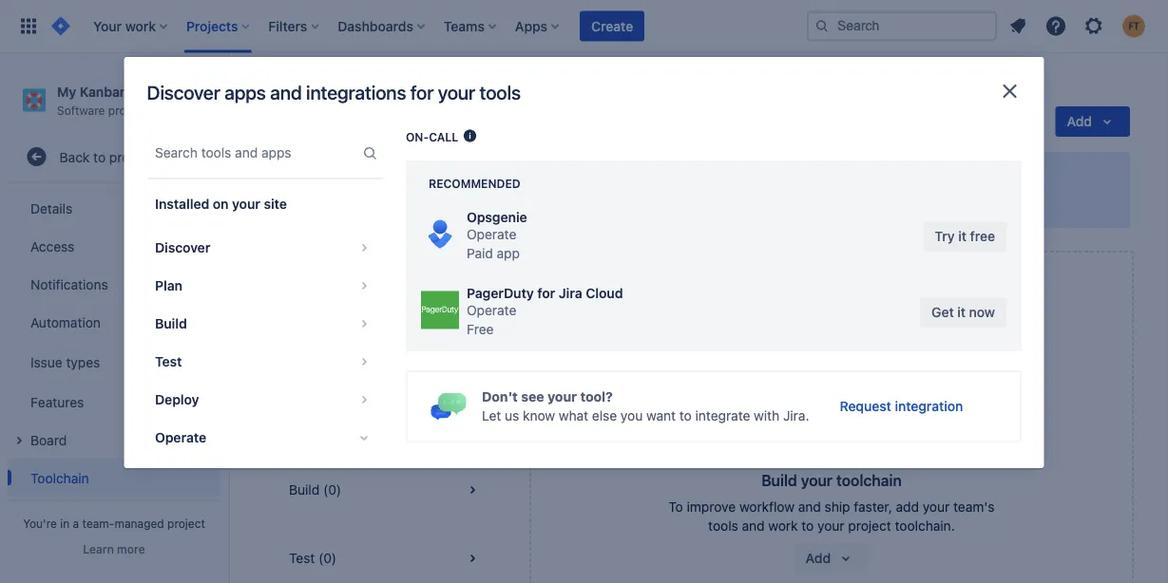 Task type: vqa. For each thing, say whether or not it's contained in the screenshot.
Discover apps and integrations for your tools dialog
yes



Task type: describe. For each thing, give the bounding box(es) containing it.
team-
[[82, 517, 115, 531]]

back to project link
[[8, 138, 221, 176]]

get it now button
[[920, 298, 1007, 328]]

apps image image
[[430, 393, 466, 421]]

Search field
[[807, 11, 998, 41]]

my kanban project link
[[336, 76, 451, 99]]

chevron icon pointing right image for test
[[352, 351, 375, 374]]

recommended
[[428, 177, 520, 190]]

view
[[289, 277, 319, 293]]

let
[[482, 409, 501, 424]]

your inside the don't see your tool? let us know what else you want to integrate with jira.
[[547, 390, 577, 405]]

managed
[[115, 517, 164, 531]]

project for my kanban project
[[407, 79, 451, 95]]

for inside pagerduty for jira cloud operate free
[[537, 286, 555, 301]]

project settings link
[[474, 76, 570, 99]]

board
[[30, 433, 67, 448]]

types
[[66, 355, 100, 370]]

integrations inside dialog
[[306, 81, 406, 104]]

project right managed
[[167, 517, 205, 531]]

apps
[[225, 81, 266, 104]]

deploy button
[[147, 381, 383, 419]]

request
[[840, 399, 891, 415]]

details
[[30, 200, 73, 216]]

discover (0)
[[289, 346, 364, 361]]

discover button
[[147, 229, 383, 267]]

it inside welcome to your project toolchain discover integrations for your tools, connect work to your project, and manage it all right here.
[[805, 195, 813, 211]]

request integration button
[[828, 392, 975, 422]]

plan
[[155, 278, 182, 294]]

notifications link
[[8, 266, 221, 304]]

board button
[[8, 421, 221, 460]]

2 horizontal spatial project
[[474, 79, 517, 95]]

installed on your site button
[[147, 185, 383, 223]]

and left ship
[[799, 500, 821, 515]]

chevron icon pointing right image for discover
[[352, 237, 375, 260]]

issue
[[30, 355, 62, 370]]

jira
[[558, 286, 582, 301]]

incident communication
[[170, 468, 317, 484]]

to
[[669, 500, 684, 515]]

reduce downtime with an incident management schedule image
[[462, 128, 477, 144]]

project,
[[675, 195, 722, 211]]

tools inside discover apps and integrations for your tools dialog
[[480, 81, 521, 104]]

view all tools (0) button
[[266, 251, 507, 320]]

your up ship
[[801, 472, 833, 490]]

project inside welcome to your project toolchain discover integrations for your tools, connect work to your project, and manage it all right here.
[[442, 168, 493, 186]]

(0) for test (0)
[[319, 551, 337, 567]]

deploy
[[155, 392, 199, 408]]

chevron icon pointing right image for plan
[[352, 275, 375, 298]]

app
[[497, 246, 520, 262]]

learn more
[[83, 543, 145, 556]]

your inside installed on your site button
[[232, 196, 260, 212]]

try it free
[[935, 229, 995, 244]]

don't
[[482, 390, 518, 405]]

work inside build your toolchain to improve workflow and ship faster, add your team's tools and work to your project toolchain.
[[769, 519, 798, 534]]

operate inside opsgenie operate paid app
[[466, 227, 516, 243]]

and inside welcome to your project toolchain discover integrations for your tools, connect work to your project, and manage it all right here.
[[726, 195, 749, 211]]

projects link
[[262, 76, 313, 99]]

incident
[[170, 468, 219, 484]]

automation
[[30, 315, 101, 330]]

work inside welcome to your project toolchain discover integrations for your tools, connect work to your project, and manage it all right here.
[[595, 195, 625, 211]]

here.
[[866, 195, 897, 211]]

add
[[896, 500, 920, 515]]

discover (0) button
[[266, 320, 507, 388]]

your up toolchain.
[[923, 500, 950, 515]]

team's
[[954, 500, 995, 515]]

pagerduty for jira cloud operate free
[[466, 286, 623, 338]]

it for get
[[958, 305, 966, 320]]

features link
[[8, 383, 221, 421]]

build your toolchain to improve workflow and ship faster, add your team's tools and work to your project toolchain.
[[669, 472, 995, 534]]

search image
[[815, 19, 830, 34]]

your down the on-
[[407, 168, 439, 186]]

create banner
[[0, 0, 1169, 53]]

software
[[57, 103, 105, 117]]

paid
[[466, 246, 493, 262]]

test (0) button
[[266, 525, 507, 584]]

build for your
[[762, 472, 798, 490]]

my for my kanban project
[[336, 79, 354, 95]]

back
[[60, 149, 90, 165]]

free
[[466, 322, 494, 338]]

more
[[117, 543, 145, 556]]

know
[[523, 409, 555, 424]]

tools,
[[505, 195, 538, 211]]

settings
[[521, 79, 570, 95]]

project for my kanban project software project
[[131, 84, 176, 99]]

free
[[970, 229, 995, 244]]

build button
[[147, 305, 383, 343]]

jira software image
[[49, 15, 72, 38]]

discover for discover apps and integrations for your tools
[[147, 81, 220, 104]]

access
[[30, 239, 74, 254]]

discover apps and integrations for your tools
[[147, 81, 521, 104]]

discover for discover (0)
[[289, 346, 343, 361]]

try
[[935, 229, 955, 244]]

cloud
[[586, 286, 623, 301]]

us
[[505, 409, 519, 424]]

my kanban project software project
[[57, 84, 176, 117]]

project settings
[[474, 79, 570, 95]]

(0) inside button
[[373, 277, 391, 293]]

group containing details
[[8, 184, 221, 541]]

all inside welcome to your project toolchain discover integrations for your tools, connect work to your project, and manage it all right here.
[[816, 195, 830, 211]]

jira.
[[783, 409, 809, 424]]

tools inside build your toolchain to improve workflow and ship faster, add your team's tools and work to your project toolchain.
[[709, 519, 739, 534]]

learn more button
[[83, 542, 145, 557]]

build (0) button
[[266, 456, 507, 525]]

issue types link
[[8, 342, 221, 383]]

in
[[60, 517, 70, 531]]

discover for discover
[[155, 240, 210, 256]]

communication
[[223, 468, 317, 484]]

create button
[[580, 11, 645, 41]]

group inside discover apps and integrations for your tools dialog
[[147, 223, 383, 584]]

improve
[[687, 500, 736, 515]]

opsgenie logo image
[[421, 215, 459, 253]]

welcome
[[320, 168, 385, 186]]

faster,
[[854, 500, 893, 515]]

chevron icon pointing right image for deploy
[[352, 389, 375, 412]]



Task type: locate. For each thing, give the bounding box(es) containing it.
chevron icon pointing right image inside test button
[[352, 351, 375, 374]]

a
[[73, 517, 79, 531]]

2 vertical spatial for
[[537, 286, 555, 301]]

toolchain down discover apps and integrations for your tools
[[266, 108, 361, 135]]

toolchain up faster,
[[837, 472, 902, 490]]

0 vertical spatial toolchain
[[266, 108, 361, 135]]

2 horizontal spatial for
[[537, 286, 555, 301]]

project inside build your toolchain to improve workflow and ship faster, add your team's tools and work to your project toolchain.
[[849, 519, 892, 534]]

your right on
[[232, 196, 260, 212]]

operate down the opsgenie
[[466, 227, 516, 243]]

project up details link
[[109, 149, 152, 165]]

request integration
[[840, 399, 963, 415]]

don't see your tool? let us know what else you want to integrate with jira.
[[482, 390, 809, 424]]

(0) down view all tools (0)
[[346, 346, 364, 361]]

Search tools and apps field
[[149, 136, 358, 170]]

tools
[[480, 81, 521, 104], [340, 277, 370, 293], [709, 519, 739, 534]]

opsgenie operate paid app
[[466, 210, 527, 262]]

project
[[407, 79, 451, 95], [474, 79, 517, 95], [131, 84, 176, 99]]

toolchain inside group
[[30, 471, 89, 486]]

connect
[[542, 195, 592, 211]]

build up workflow at the bottom of page
[[762, 472, 798, 490]]

close modal image
[[999, 80, 1022, 103]]

kanban inside my kanban project software project
[[80, 84, 128, 99]]

project inside my kanban project software project
[[131, 84, 176, 99]]

workflow
[[740, 500, 795, 515]]

(0) right communication on the bottom left
[[323, 483, 341, 498]]

toolchain down board
[[30, 471, 89, 486]]

0 horizontal spatial build
[[155, 316, 187, 332]]

integrate
[[695, 409, 750, 424]]

chevron icon pointing right image inside plan button
[[352, 275, 375, 298]]

(0) for build (0)
[[323, 483, 341, 498]]

2 vertical spatial operate
[[155, 430, 206, 446]]

discover
[[147, 81, 220, 104], [320, 195, 373, 211], [155, 240, 210, 256], [289, 346, 343, 361]]

all inside button
[[322, 277, 336, 293]]

project down faster,
[[849, 519, 892, 534]]

right
[[834, 195, 862, 211]]

project down reduce downtime with an incident management schedule icon
[[442, 168, 493, 186]]

test for test (0)
[[289, 551, 315, 567]]

2 chevron icon pointing right image from the top
[[352, 275, 375, 298]]

site
[[263, 196, 287, 212]]

1 horizontal spatial kanban
[[358, 79, 404, 95]]

my
[[336, 79, 354, 95], [57, 84, 76, 99]]

all left right
[[816, 195, 830, 211]]

want
[[646, 409, 676, 424]]

details link
[[8, 189, 221, 227]]

for
[[411, 81, 434, 104], [453, 195, 470, 211], [537, 286, 555, 301]]

projects
[[262, 79, 313, 95]]

toolchain link
[[8, 460, 221, 498]]

discover inside welcome to your project toolchain discover integrations for your tools, connect work to your project, and manage it all right here.
[[320, 195, 373, 211]]

4 chevron icon pointing right image from the top
[[352, 351, 375, 374]]

kanban up software
[[80, 84, 128, 99]]

project up on-call
[[407, 79, 451, 95]]

back to project
[[60, 149, 152, 165]]

0 vertical spatial tools
[[480, 81, 521, 104]]

it right try
[[958, 229, 967, 244]]

get
[[932, 305, 954, 320]]

call
[[429, 130, 458, 144]]

kanban inside my kanban project link
[[358, 79, 404, 95]]

operate inside pagerduty for jira cloud operate free
[[466, 303, 516, 319]]

for left jira
[[537, 286, 555, 301]]

1 vertical spatial work
[[769, 519, 798, 534]]

and inside discover apps and integrations for your tools dialog
[[270, 81, 302, 104]]

all right view
[[322, 277, 336, 293]]

work down workflow at the bottom of page
[[769, 519, 798, 534]]

0 horizontal spatial for
[[411, 81, 434, 104]]

kanban down the primary element
[[358, 79, 404, 95]]

it right get
[[958, 305, 966, 320]]

1 horizontal spatial toolchain
[[837, 472, 902, 490]]

discover up plan
[[155, 240, 210, 256]]

your left project,
[[645, 195, 672, 211]]

1 horizontal spatial work
[[769, 519, 798, 534]]

toolchain inside build your toolchain to improve workflow and ship faster, add your team's tools and work to your project toolchain.
[[837, 472, 902, 490]]

see
[[521, 390, 544, 405]]

discover down welcome
[[320, 195, 373, 211]]

2 horizontal spatial tools
[[709, 519, 739, 534]]

manage
[[752, 195, 801, 211]]

primary element
[[11, 0, 807, 53]]

your
[[438, 81, 476, 104], [407, 168, 439, 186], [474, 195, 501, 211], [645, 195, 672, 211], [232, 196, 260, 212], [547, 390, 577, 405], [801, 472, 833, 490], [923, 500, 950, 515], [818, 519, 845, 534]]

test
[[155, 354, 182, 370], [289, 551, 315, 567]]

0 horizontal spatial toolchain
[[30, 471, 89, 486]]

integration
[[895, 399, 963, 415]]

(0) left pagerduty for jira cloud logo
[[373, 277, 391, 293]]

toolchain up tools,
[[496, 168, 562, 186]]

discover apps and integrations for your tools dialog
[[124, 57, 1045, 584]]

my kanban project
[[336, 79, 451, 95]]

chevron icon pointing right image inside deploy button
[[352, 389, 375, 412]]

it
[[805, 195, 813, 211], [958, 229, 967, 244], [958, 305, 966, 320]]

all
[[816, 195, 830, 211], [322, 277, 336, 293]]

on-
[[406, 130, 429, 144]]

3 chevron icon pointing right image from the top
[[352, 313, 375, 336]]

build for (0)
[[289, 483, 320, 498]]

notifications
[[30, 277, 108, 292]]

and right project,
[[726, 195, 749, 211]]

project inside my kanban project software project
[[108, 103, 146, 117]]

1 vertical spatial test
[[289, 551, 315, 567]]

5 chevron icon pointing right image from the top
[[352, 389, 375, 412]]

operate
[[466, 227, 516, 243], [466, 303, 516, 319], [155, 430, 206, 446]]

0 vertical spatial work
[[595, 195, 625, 211]]

issue types
[[30, 355, 100, 370]]

build down operate button
[[289, 483, 320, 498]]

operate inside button
[[155, 430, 206, 446]]

access link
[[8, 227, 221, 266]]

2 horizontal spatial build
[[762, 472, 798, 490]]

project up the back to project link
[[131, 84, 176, 99]]

project right software
[[108, 103, 146, 117]]

your down ship
[[818, 519, 845, 534]]

operate button
[[147, 419, 383, 457]]

build (0)
[[289, 483, 341, 498]]

my inside my kanban project software project
[[57, 84, 76, 99]]

what
[[559, 409, 588, 424]]

your down recommended
[[474, 195, 501, 211]]

0 vertical spatial test
[[155, 354, 182, 370]]

1 vertical spatial for
[[453, 195, 470, 211]]

test down build (0)
[[289, 551, 315, 567]]

chevron icon pointing right image
[[352, 237, 375, 260], [352, 275, 375, 298], [352, 313, 375, 336], [352, 351, 375, 374], [352, 389, 375, 412]]

1 horizontal spatial test
[[289, 551, 315, 567]]

toolchain.
[[895, 519, 955, 534]]

discover left apps
[[147, 81, 220, 104]]

installed on your site
[[155, 196, 287, 212]]

jira software image
[[49, 15, 72, 38]]

2 vertical spatial tools
[[709, 519, 739, 534]]

tool?
[[580, 390, 613, 405]]

group containing discover
[[147, 223, 383, 584]]

1 vertical spatial toolchain
[[30, 471, 89, 486]]

1 vertical spatial toolchain
[[837, 472, 902, 490]]

1 horizontal spatial my
[[336, 79, 354, 95]]

integrations inside welcome to your project toolchain discover integrations for your tools, connect work to your project, and manage it all right here.
[[377, 195, 450, 211]]

incident communication button
[[147, 457, 383, 495]]

to
[[93, 149, 106, 165], [389, 168, 403, 186], [629, 195, 641, 211], [679, 409, 692, 424], [802, 519, 814, 534]]

0 vertical spatial operate
[[466, 227, 516, 243]]

else
[[592, 409, 617, 424]]

1 horizontal spatial toolchain
[[266, 108, 361, 135]]

chevron icon pointing right image inside build button
[[352, 313, 375, 336]]

chevron icon pointing right image inside discover button
[[352, 237, 375, 260]]

now
[[969, 305, 995, 320]]

1 horizontal spatial for
[[453, 195, 470, 211]]

1 vertical spatial operate
[[466, 303, 516, 319]]

1 horizontal spatial project
[[407, 79, 451, 95]]

0 horizontal spatial my
[[57, 84, 76, 99]]

and right apps
[[270, 81, 302, 104]]

1 chevron icon pointing right image from the top
[[352, 237, 375, 260]]

0 vertical spatial it
[[805, 195, 813, 211]]

test for test
[[155, 354, 182, 370]]

0 horizontal spatial kanban
[[80, 84, 128, 99]]

operate down "pagerduty"
[[466, 303, 516, 319]]

0 horizontal spatial test
[[155, 354, 182, 370]]

0 vertical spatial for
[[411, 81, 434, 104]]

integrations
[[306, 81, 406, 104], [377, 195, 450, 211]]

try it free button
[[923, 222, 1007, 252]]

2 vertical spatial it
[[958, 305, 966, 320]]

test inside group
[[155, 354, 182, 370]]

plan button
[[147, 267, 383, 305]]

to inside build your toolchain to improve workflow and ship faster, add your team's tools and work to your project toolchain.
[[802, 519, 814, 534]]

chevron icon pointing right image for build
[[352, 313, 375, 336]]

you're
[[23, 517, 57, 531]]

for down recommended
[[453, 195, 470, 211]]

project left settings
[[474, 79, 517, 95]]

on-call
[[406, 130, 458, 144]]

your up reduce downtime with an incident management schedule icon
[[438, 81, 476, 104]]

1 vertical spatial integrations
[[377, 195, 450, 211]]

operate down deploy
[[155, 430, 206, 446]]

get it now
[[932, 305, 995, 320]]

0 vertical spatial all
[[816, 195, 830, 211]]

group
[[8, 184, 221, 541], [147, 223, 383, 584]]

automation link
[[8, 304, 221, 342]]

view all tools (0)
[[289, 277, 391, 293]]

0 vertical spatial integrations
[[306, 81, 406, 104]]

1 horizontal spatial tools
[[480, 81, 521, 104]]

features
[[30, 394, 84, 410]]

opsgenie
[[466, 210, 527, 225]]

0 horizontal spatial project
[[131, 84, 176, 99]]

it for try
[[958, 229, 967, 244]]

and down workflow at the bottom of page
[[742, 519, 765, 534]]

my right projects at left top
[[336, 79, 354, 95]]

0 horizontal spatial toolchain
[[496, 168, 562, 186]]

test (0)
[[289, 551, 337, 567]]

my for my kanban project software project
[[57, 84, 76, 99]]

your up what
[[547, 390, 577, 405]]

my up software
[[57, 84, 76, 99]]

for inside welcome to your project toolchain discover integrations for your tools, connect work to your project, and manage it all right here.
[[453, 195, 470, 211]]

0 horizontal spatial tools
[[340, 277, 370, 293]]

1 horizontal spatial build
[[289, 483, 320, 498]]

tools inside the view all tools (0) button
[[340, 277, 370, 293]]

kanban for my kanban project software project
[[80, 84, 128, 99]]

1 vertical spatial it
[[958, 229, 967, 244]]

toolchain inside welcome to your project toolchain discover integrations for your tools, connect work to your project, and manage it all right here.
[[496, 168, 562, 186]]

1 vertical spatial all
[[322, 277, 336, 293]]

create
[[592, 18, 634, 34]]

it right manage
[[805, 195, 813, 211]]

test up deploy
[[155, 354, 182, 370]]

to inside the don't see your tool? let us know what else you want to integrate with jira.
[[679, 409, 692, 424]]

pagerduty for jira cloud logo image
[[421, 291, 459, 330]]

build inside group
[[155, 316, 187, 332]]

you're in a team-managed project
[[23, 517, 205, 531]]

work
[[595, 195, 625, 211], [769, 519, 798, 534]]

0 vertical spatial toolchain
[[496, 168, 562, 186]]

build down plan
[[155, 316, 187, 332]]

kanban for my kanban project
[[358, 79, 404, 95]]

(0) down build (0)
[[319, 551, 337, 567]]

learn
[[83, 543, 114, 556]]

1 vertical spatial tools
[[340, 277, 370, 293]]

1 horizontal spatial all
[[816, 195, 830, 211]]

discover down build button
[[289, 346, 343, 361]]

you
[[620, 409, 643, 424]]

for up the on-
[[411, 81, 434, 104]]

with
[[754, 409, 780, 424]]

0 horizontal spatial work
[[595, 195, 625, 211]]

(0) for discover (0)
[[346, 346, 364, 361]]

0 horizontal spatial all
[[322, 277, 336, 293]]

chevron icon pointing down image
[[352, 427, 375, 450]]

work right the connect
[[595, 195, 625, 211]]

installed
[[155, 196, 209, 212]]

build inside build your toolchain to improve workflow and ship faster, add your team's tools and work to your project toolchain.
[[762, 472, 798, 490]]



